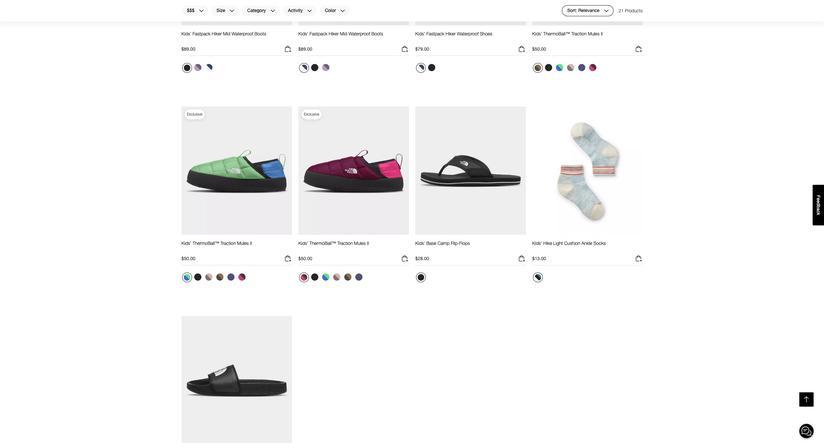 Task type: vqa. For each thing, say whether or not it's contained in the screenshot.
leftmost misty sage RADIO
no



Task type: describe. For each thing, give the bounding box(es) containing it.
cave blue highball waves print/cave blue radio for boysenberry/mr. pink image inside the radio
[[577, 62, 587, 73]]

frosty green image
[[535, 274, 541, 281]]

kids' fastpack hiker mid waterproof boots button for the leftmost shady blue/tnf white radio
[[182, 31, 266, 43]]

$$$ button
[[182, 5, 209, 16]]

Utility Brown Camo Texture Print/New Taupe Green radio
[[533, 63, 543, 73]]

1 horizontal spatial boysenberry/mr. pink radio
[[299, 273, 309, 283]]

activity
[[288, 8, 303, 13]]

1 vertical spatial utility brown camo texture print/new taupe green image
[[216, 274, 223, 281]]

$choose color$ option group for second lunar slate/lupine option from the left's kids' fastpack hiker mid waterproof boots button
[[299, 62, 332, 75]]

category button
[[242, 5, 280, 16]]

tnf black/tnf white radio for utility brown camo texture print/new taupe green radio
[[544, 62, 554, 73]]

b
[[817, 206, 822, 208]]

TNF Black/TNF Black radio
[[427, 62, 437, 73]]

kids' base camp flip-flops button
[[416, 241, 470, 252]]

$choose color$ option group for kids' thermoball™ traction mules ii button corresponding to utility brown camo texture print/new taupe green image
[[299, 272, 365, 285]]

kids' thermoball™ traction mules ii for cave blue highball waves print/cave blue radio corresponding to boysenberry/mr. pink icon
[[182, 241, 252, 246]]

kids'
[[533, 241, 542, 246]]

1 horizontal spatial tnf black/tnf white radio
[[416, 273, 426, 283]]

kids' fastpack hiker waterproof shoes
[[416, 31, 493, 36]]

size
[[217, 8, 225, 13]]

mules for kids' thermoball™ traction mules ii button corresponding to utility brown camo texture print/new taupe green image
[[354, 241, 366, 246]]

0 horizontal spatial shady blue/tnf white radio
[[204, 62, 214, 73]]

exclusive for kids' thermoball™ traction mules ii button corresponding to utility brown camo texture print/new taupe green image
[[304, 112, 320, 117]]

sort: relevance button
[[562, 5, 614, 16]]

kids' thermoball™ traction mules ii for boysenberry/mr. pink image inside the radio's cave blue highball waves print/cave blue radio
[[533, 31, 603, 36]]

0 horizontal spatial tnf black/tnf black image
[[184, 65, 190, 71]]

f e e d b a c k
[[817, 195, 822, 215]]

kids' fastpack hiker mid waterproof boots button for second lunar slate/lupine option from the left
[[299, 31, 383, 43]]

fastpack for kids' fastpack hiker waterproof shoes image
[[427, 31, 445, 36]]

thermoball™ for kids' thermoball™ traction mules ii button corresponding to utility brown camo texture print/new taupe green image
[[310, 241, 336, 246]]

kids' fastpack hiker mid waterproof boots for 2nd $89.00 dropdown button from the left's kids' fastpack hiker mid waterproof boots image
[[299, 31, 383, 36]]

1 $89.00 button from the left
[[182, 45, 292, 56]]

waterproof for kids' fastpack hiker mid waterproof boots image associated with second $89.00 dropdown button from right
[[232, 31, 253, 36]]

relevance
[[579, 8, 600, 13]]

0 horizontal spatial tnf black/tnf black radio
[[182, 63, 192, 73]]

kids' hike light cushion ankle socks
[[533, 241, 606, 246]]

kids' fastpack hiker waterproof shoes image
[[416, 0, 526, 26]]

flops
[[460, 241, 470, 246]]

kids' thermoball™ traction mules ii button for cave blue highball waves print/cave blue image to the right
[[533, 31, 603, 43]]

$$$
[[187, 8, 195, 13]]

category
[[247, 8, 266, 13]]

cave blue highball waves print/cave blue image inside option
[[355, 274, 363, 281]]

traction for boysenberry/mr. pink radio
[[572, 31, 587, 36]]

lunar slate/lupine image for second lunar slate/lupine option from the left
[[322, 64, 329, 71]]

thermoball™ for kids' thermoball™ traction mules ii button associated with leftmost cave blue highball waves print/cave blue image
[[193, 241, 219, 246]]

size button
[[211, 5, 239, 16]]

boysenberry/mr. pink image
[[238, 274, 246, 281]]

$50.00 for kids' thermoball™ traction mules ii button corresponding to utility brown camo texture print/new taupe green image
[[299, 256, 313, 261]]

1 lunar slate/lupine radio from the left
[[193, 62, 203, 73]]

$50.00 for kids' thermoball™ traction mules ii button associated with leftmost cave blue highball waves print/cave blue image
[[182, 256, 195, 261]]

2 horizontal spatial cave blue highball waves print/cave blue image
[[578, 64, 586, 71]]

kids' fastpack hiker mid waterproof boots image for second $89.00 dropdown button from right
[[182, 0, 292, 26]]

base
[[427, 241, 437, 246]]

0 horizontal spatial chlorophyll green/optic blue image
[[184, 274, 190, 281]]

color
[[325, 8, 336, 13]]

0 horizontal spatial boysenberry/mr. pink radio
[[237, 272, 247, 283]]

0 vertical spatial pink moss/fawn grey radio
[[566, 62, 576, 73]]

0 horizontal spatial chlorophyll green/optic blue radio
[[182, 273, 192, 283]]

shoes
[[480, 31, 493, 36]]

tnf black/tnf white image for the left chlorophyll green/optic blue option
[[194, 274, 201, 281]]

traction for cave blue highball waves print/cave blue option
[[338, 241, 353, 246]]

1 e from the top
[[817, 198, 822, 201]]

tnf black/tnf white image inside radio
[[418, 274, 424, 281]]

0 horizontal spatial tnf black/tnf white radio
[[310, 272, 320, 283]]

thermoball™ for cave blue highball waves print/cave blue image to the right kids' thermoball™ traction mules ii button
[[544, 31, 570, 36]]

tnf black/tnf white image
[[311, 274, 318, 281]]

1 utility brown camo texture print/new taupe green radio from the left
[[215, 272, 225, 283]]

2 utility brown camo texture print/new taupe green radio from the left
[[343, 272, 353, 283]]

2 $89.00 button from the left
[[299, 45, 409, 56]]

socks
[[594, 241, 606, 246]]

exclusive for kids' thermoball™ traction mules ii button associated with leftmost cave blue highball waves print/cave blue image
[[187, 112, 203, 117]]

mid for 2nd $89.00 dropdown button from the left's kids' fastpack hiker mid waterproof boots image
[[340, 31, 348, 36]]

flip-
[[451, 241, 460, 246]]

1 horizontal spatial chlorophyll green/optic blue radio
[[321, 272, 331, 283]]

utility brown camo texture print/new taupe green image
[[344, 274, 352, 281]]

21
[[619, 8, 624, 13]]

color button
[[320, 5, 350, 16]]

0 horizontal spatial boysenberry/mr. pink image
[[301, 274, 307, 281]]

cave blue highball waves print/cave blue radio for boysenberry/mr. pink icon
[[226, 272, 236, 283]]

$50.00 button for 1st utility brown camo texture print/new taupe green option from right
[[299, 255, 409, 266]]

ii for cave blue highball waves print/cave blue image to the right kids' thermoball™ traction mules ii button
[[601, 31, 603, 36]]

tnf black/tnf white radio for the left chlorophyll green/optic blue option
[[193, 272, 203, 283]]

$choose color$ option group for cave blue highball waves print/cave blue image to the right kids' thermoball™ traction mules ii button
[[533, 62, 599, 75]]



Task type: locate. For each thing, give the bounding box(es) containing it.
lunar slate/lupine image for 1st lunar slate/lupine option from the left
[[194, 64, 201, 71]]

2 horizontal spatial hiker
[[446, 31, 456, 36]]

$13.00
[[533, 256, 547, 261]]

tnf black/tnf white radio left pink moss/fawn grey radio
[[310, 272, 320, 283]]

pink moss/fawn grey image for bottommost pink moss/fawn grey option
[[205, 274, 212, 281]]

2 exclusive from the left
[[304, 112, 320, 117]]

hiker for kids' fastpack hiker mid waterproof boots image associated with second $89.00 dropdown button from right
[[212, 31, 222, 36]]

2 waterproof from the left
[[349, 31, 370, 36]]

1 horizontal spatial shady blue/tnf white radio
[[299, 63, 309, 73]]

0 horizontal spatial tnf black/tnf white radio
[[193, 272, 203, 283]]

tnf black/tnf black image inside radio
[[428, 64, 435, 71]]

0 horizontal spatial thermoball™
[[193, 241, 219, 246]]

1 horizontal spatial utility brown camo texture print/new taupe green image
[[535, 65, 541, 71]]

$13.00 button
[[533, 255, 643, 266]]

pink moss/fawn grey image inside pink moss/fawn grey radio
[[333, 274, 341, 281]]

ii for kids' thermoball™ traction mules ii button corresponding to utility brown camo texture print/new taupe green image
[[367, 241, 369, 246]]

kids' thermoball™ traction mules ii image for $50.00 'dropdown button' associated with cave blue highball waves print/cave blue radio corresponding to boysenberry/mr. pink icon
[[182, 106, 292, 235]]

0 horizontal spatial tnf black/tnf white image
[[194, 274, 201, 281]]

shady blue/tnf white image inside option
[[418, 65, 424, 71]]

Chlorophyll Green/Optic Blue radio
[[321, 272, 331, 283], [182, 273, 192, 283]]

tnf black/tnf white image
[[545, 64, 552, 71], [194, 274, 201, 281], [418, 274, 424, 281]]

hiker
[[212, 31, 222, 36], [329, 31, 339, 36], [446, 31, 456, 36]]

1 horizontal spatial tnf black/tnf black image
[[311, 64, 318, 71]]

chlorophyll green/optic blue image inside radio
[[556, 64, 564, 71]]

kids' thermoball™ traction mules ii button
[[533, 31, 603, 43], [182, 241, 252, 252], [299, 241, 369, 252]]

Utility Brown Camo Texture Print/New Taupe Green radio
[[215, 272, 225, 283], [343, 272, 353, 283]]

0 horizontal spatial hiker
[[212, 31, 222, 36]]

1 vertical spatial boysenberry/mr. pink image
[[301, 274, 307, 281]]

waterproof inside button
[[457, 31, 479, 36]]

utility brown camo texture print/new taupe green image left chlorophyll green/optic blue radio
[[535, 65, 541, 71]]

1 horizontal spatial utility brown camo texture print/new taupe green radio
[[343, 272, 353, 283]]

0 horizontal spatial mules
[[237, 241, 249, 246]]

1 horizontal spatial lunar slate/lupine image
[[322, 64, 329, 71]]

1 horizontal spatial exclusive
[[304, 112, 320, 117]]

0 horizontal spatial $50.00
[[182, 256, 195, 261]]

k
[[817, 213, 822, 215]]

$choose color$ option group for kids' thermoball™ traction mules ii button associated with leftmost cave blue highball waves print/cave blue image
[[182, 272, 248, 285]]

0 horizontal spatial utility brown camo texture print/new taupe green radio
[[215, 272, 225, 283]]

2 kids' fastpack hiker mid waterproof boots image from the left
[[299, 0, 409, 26]]

kids' fastpack hiker mid waterproof boots down size dropdown button
[[182, 31, 266, 36]]

cushion
[[565, 241, 581, 246]]

kids' thermoball™ traction mules ii image for $50.00 'dropdown button' corresponding to 1st utility brown camo texture print/new taupe green option from right
[[299, 106, 409, 235]]

c
[[817, 211, 822, 213]]

utility brown camo texture print/new taupe green image inside radio
[[535, 65, 541, 71]]

TNF Black/TNF White radio
[[544, 62, 554, 73], [193, 272, 203, 283]]

0 horizontal spatial lunar slate/lupine image
[[194, 64, 201, 71]]

pink moss/fawn grey image
[[567, 64, 575, 71], [205, 274, 212, 281], [333, 274, 341, 281]]

shady blue/tnf white image for $79.00
[[418, 65, 424, 71]]

2 horizontal spatial traction
[[572, 31, 587, 36]]

21 products status
[[619, 5, 643, 16]]

1 horizontal spatial mid
[[340, 31, 348, 36]]

1 exclusive from the left
[[187, 112, 203, 117]]

2 horizontal spatial $50.00 button
[[533, 45, 643, 56]]

tnf black/tnf white radio down $28.00
[[416, 273, 426, 283]]

TNF Black/TNF Black radio
[[310, 62, 320, 73], [182, 63, 192, 73]]

0 horizontal spatial $89.00
[[182, 46, 195, 52]]

chlorophyll green/optic blue image for pink moss/fawn grey radio
[[322, 274, 329, 281]]

0 horizontal spatial kids' fastpack hiker mid waterproof boots
[[182, 31, 266, 36]]

kids' fastpack hiker mid waterproof boots button
[[182, 31, 266, 43], [299, 31, 383, 43]]

1 hiker from the left
[[212, 31, 222, 36]]

1 horizontal spatial kids' fastpack hiker mid waterproof boots
[[299, 31, 383, 36]]

e up b at the top of page
[[817, 201, 822, 203]]

2 horizontal spatial fastpack
[[427, 31, 445, 36]]

kids' fastpack hiker mid waterproof boots image
[[182, 0, 292, 26], [299, 0, 409, 26]]

back to top image
[[803, 396, 811, 404]]

1 horizontal spatial kids' fastpack hiker mid waterproof boots image
[[299, 0, 409, 26]]

2 horizontal spatial kids' thermoball™ traction mules ii button
[[533, 31, 603, 43]]

$50.00 button up boysenberry/mr. pink icon
[[182, 255, 292, 266]]

Chlorophyll Green/Optic Blue radio
[[555, 62, 565, 73]]

Lunar Slate/Lupine radio
[[193, 62, 203, 73], [321, 62, 331, 73]]

2 fastpack from the left
[[310, 31, 328, 36]]

$50.00 button for cave blue highball waves print/cave blue radio corresponding to boysenberry/mr. pink icon
[[182, 255, 292, 266]]

mules for cave blue highball waves print/cave blue image to the right kids' thermoball™ traction mules ii button
[[588, 31, 600, 36]]

$28.00
[[416, 256, 430, 261]]

1 horizontal spatial kids' thermoball™ traction mules ii image
[[299, 106, 409, 235]]

$choose color$ option group for kids' fastpack hiker waterproof shoes button
[[416, 62, 438, 75]]

2 horizontal spatial waterproof
[[457, 31, 479, 36]]

hiker inside button
[[446, 31, 456, 36]]

1 horizontal spatial mules
[[354, 241, 366, 246]]

activity button
[[283, 5, 317, 16]]

0 horizontal spatial cave blue highball waves print/cave blue image
[[227, 274, 235, 281]]

kids' thermoball™ traction mules ii button for utility brown camo texture print/new taupe green image
[[299, 241, 369, 252]]

$79.00
[[416, 46, 430, 52]]

e
[[817, 198, 822, 201], [817, 201, 822, 203]]

2 horizontal spatial mules
[[588, 31, 600, 36]]

3 fastpack from the left
[[427, 31, 445, 36]]

1 horizontal spatial thermoball™
[[310, 241, 336, 246]]

1 horizontal spatial boysenberry/mr. pink image
[[590, 64, 597, 71]]

hike
[[544, 241, 552, 246]]

sort: relevance
[[568, 8, 600, 13]]

21 products
[[619, 8, 643, 13]]

mid
[[223, 31, 231, 36], [340, 31, 348, 36]]

1 vertical spatial pink moss/fawn grey radio
[[204, 272, 214, 283]]

1 horizontal spatial $50.00
[[299, 256, 313, 261]]

1 kids' fastpack hiker mid waterproof boots from the left
[[182, 31, 266, 36]]

0 horizontal spatial exclusive
[[187, 112, 203, 117]]

mules for kids' thermoball™ traction mules ii button associated with leftmost cave blue highball waves print/cave blue image
[[237, 241, 249, 246]]

mid down size dropdown button
[[223, 31, 231, 36]]

utility brown camo texture print/new taupe green radio right pink moss/fawn grey radio
[[343, 272, 353, 283]]

1 horizontal spatial pink moss/fawn grey radio
[[566, 62, 576, 73]]

2 kids' fastpack hiker mid waterproof boots button from the left
[[299, 31, 383, 43]]

hiker down color dropdown button
[[329, 31, 339, 36]]

cave blue highball waves print/cave blue image left boysenberry/mr. pink radio
[[578, 64, 586, 71]]

kids' thermoball™ traction mules ii
[[533, 31, 603, 36], [182, 241, 252, 246], [299, 241, 369, 246]]

2 hiker from the left
[[329, 31, 339, 36]]

1 horizontal spatial kids' fastpack hiker mid waterproof boots button
[[299, 31, 383, 43]]

2 boots from the left
[[372, 31, 383, 36]]

0 horizontal spatial pink moss/fawn grey radio
[[204, 272, 214, 283]]

1 mid from the left
[[223, 31, 231, 36]]

$50.00 for cave blue highball waves print/cave blue image to the right kids' thermoball™ traction mules ii button
[[533, 46, 547, 52]]

0 horizontal spatial cave blue highball waves print/cave blue radio
[[226, 272, 236, 283]]

pink moss/fawn grey image for pink moss/fawn grey radio
[[333, 274, 341, 281]]

0 horizontal spatial fastpack
[[193, 31, 211, 36]]

1 horizontal spatial kids' thermoball™ traction mules ii
[[299, 241, 369, 246]]

lunar slate/lupine image
[[194, 64, 201, 71], [322, 64, 329, 71]]

0 vertical spatial boysenberry/mr. pink image
[[590, 64, 597, 71]]

$28.00 button
[[416, 255, 526, 266]]

2 kids' fastpack hiker mid waterproof boots from the left
[[299, 31, 383, 36]]

2 horizontal spatial kids' thermoball™ traction mules ii image
[[533, 0, 643, 26]]

kids' base camp flip-flops
[[416, 241, 470, 246]]

1 horizontal spatial $50.00 button
[[299, 255, 409, 266]]

1 horizontal spatial kids' thermoball™ traction mules ii button
[[299, 241, 369, 252]]

kids' hike light cushion ankle socks button
[[533, 241, 606, 252]]

2 horizontal spatial tnf black/tnf black image
[[428, 64, 435, 71]]

1 boots from the left
[[255, 31, 266, 36]]

$50.00 button for boysenberry/mr. pink image inside the radio's cave blue highball waves print/cave blue radio
[[533, 45, 643, 56]]

Frosty Green radio
[[533, 273, 543, 283]]

Boysenberry/Mr. Pink radio
[[237, 272, 247, 283], [299, 273, 309, 283]]

1 horizontal spatial hiker
[[329, 31, 339, 36]]

pink moss/fawn grey image for topmost pink moss/fawn grey option
[[567, 64, 575, 71]]

utility brown camo texture print/new taupe green image
[[535, 65, 541, 71], [216, 274, 223, 281]]

0 horizontal spatial boots
[[255, 31, 266, 36]]

2 shady blue/tnf white image from the left
[[418, 65, 424, 71]]

traction
[[572, 31, 587, 36], [221, 241, 236, 246], [338, 241, 353, 246]]

ankle
[[582, 241, 593, 246]]

0 horizontal spatial $50.00 button
[[182, 255, 292, 266]]

kids' base camp flip-flops image
[[416, 106, 526, 235]]

kids' thermoball™ traction mules ii image
[[533, 0, 643, 26], [182, 106, 292, 235], [299, 106, 409, 235]]

$50.00 button up cave blue highball waves print/cave blue option
[[299, 255, 409, 266]]

sort:
[[568, 8, 578, 13]]

0 horizontal spatial pink moss/fawn grey image
[[205, 274, 212, 281]]

Cave Blue Highball Waves Print/Cave Blue radio
[[577, 62, 587, 73], [226, 272, 236, 283]]

d
[[817, 203, 822, 206]]

0 horizontal spatial kids' thermoball™ traction mules ii
[[182, 241, 252, 246]]

ii for kids' thermoball™ traction mules ii button associated with leftmost cave blue highball waves print/cave blue image
[[250, 241, 252, 246]]

$choose color$ option group
[[182, 62, 215, 75], [299, 62, 332, 75], [416, 62, 438, 75], [533, 62, 599, 75], [182, 272, 248, 285], [299, 272, 365, 285]]

fastpack inside button
[[427, 31, 445, 36]]

boysenberry/mr. pink image inside radio
[[590, 64, 597, 71]]

fastpack
[[193, 31, 211, 36], [310, 31, 328, 36], [427, 31, 445, 36]]

1 horizontal spatial fastpack
[[310, 31, 328, 36]]

e up d
[[817, 198, 822, 201]]

fastpack down color
[[310, 31, 328, 36]]

3 hiker from the left
[[446, 31, 456, 36]]

0 horizontal spatial mid
[[223, 31, 231, 36]]

mid down color dropdown button
[[340, 31, 348, 36]]

1 kids' fastpack hiker mid waterproof boots image from the left
[[182, 0, 292, 26]]

tnf black/tnf black image for $89.00
[[311, 64, 318, 71]]

chlorophyll green/optic blue image
[[556, 64, 564, 71], [322, 274, 329, 281], [184, 274, 190, 281]]

cave blue highball waves print/cave blue image
[[578, 64, 586, 71], [227, 274, 235, 281], [355, 274, 363, 281]]

1 fastpack from the left
[[193, 31, 211, 36]]

kids' fastpack hiker mid waterproof boots image for 2nd $89.00 dropdown button from the left
[[299, 0, 409, 26]]

hiker down size
[[212, 31, 222, 36]]

kids' fastpack hiker mid waterproof boots button down size dropdown button
[[182, 31, 266, 43]]

light
[[554, 241, 563, 246]]

Pink Moss/Fawn Grey radio
[[566, 62, 576, 73], [204, 272, 214, 283]]

1 horizontal spatial cave blue highball waves print/cave blue image
[[355, 274, 363, 281]]

tnf black/tnf black image
[[311, 64, 318, 71], [428, 64, 435, 71], [184, 65, 190, 71]]

0 vertical spatial tnf black/tnf white radio
[[544, 62, 554, 73]]

kids' fastpack hiker mid waterproof boots for kids' fastpack hiker mid waterproof boots image associated with second $89.00 dropdown button from right
[[182, 31, 266, 36]]

1 horizontal spatial chlorophyll green/optic blue image
[[322, 274, 329, 281]]

exclusive
[[187, 112, 203, 117], [304, 112, 320, 117]]

1 horizontal spatial tnf black/tnf white image
[[418, 274, 424, 281]]

$89.00
[[182, 46, 195, 52], [299, 46, 313, 52]]

fastpack for kids' fastpack hiker mid waterproof boots image associated with second $89.00 dropdown button from right
[[193, 31, 211, 36]]

1 shady blue/tnf white image from the left
[[301, 65, 307, 71]]

3 waterproof from the left
[[457, 31, 479, 36]]

cave blue highball waves print/cave blue radio left boysenberry/mr. pink icon
[[226, 272, 236, 283]]

boots
[[255, 31, 266, 36], [372, 31, 383, 36]]

1 horizontal spatial traction
[[338, 241, 353, 246]]

2 horizontal spatial chlorophyll green/optic blue image
[[556, 64, 564, 71]]

cave blue highball waves print/cave blue image right utility brown camo texture print/new taupe green image
[[355, 274, 363, 281]]

waterproof for 2nd $89.00 dropdown button from the left's kids' fastpack hiker mid waterproof boots image
[[349, 31, 370, 36]]

Boysenberry/Mr. Pink radio
[[588, 62, 598, 73]]

kids' fastpack hiker mid waterproof boots
[[182, 31, 266, 36], [299, 31, 383, 36]]

thermoball™
[[544, 31, 570, 36], [193, 241, 219, 246], [310, 241, 336, 246]]

ii
[[601, 31, 603, 36], [250, 241, 252, 246], [367, 241, 369, 246]]

2 mid from the left
[[340, 31, 348, 36]]

kids' fastpack hiker waterproof shoes button
[[416, 31, 493, 43]]

0 vertical spatial cave blue highball waves print/cave blue radio
[[577, 62, 587, 73]]

1 horizontal spatial waterproof
[[349, 31, 370, 36]]

2 horizontal spatial kids' thermoball™ traction mules ii
[[533, 31, 603, 36]]

2 horizontal spatial tnf black/tnf white image
[[545, 64, 552, 71]]

1 horizontal spatial lunar slate/lupine radio
[[321, 62, 331, 73]]

1 horizontal spatial boots
[[372, 31, 383, 36]]

2 e from the top
[[817, 201, 822, 203]]

2 horizontal spatial ii
[[601, 31, 603, 36]]

boots for second lunar slate/lupine option from the left's kids' fastpack hiker mid waterproof boots button
[[372, 31, 383, 36]]

TNF Black/TNF White radio
[[310, 272, 320, 283], [416, 273, 426, 283]]

shady blue/tnf white image
[[301, 65, 307, 71], [418, 65, 424, 71]]

Shady Blue/TNF White radio
[[416, 63, 426, 73]]

$89.00 for 2nd $89.00 dropdown button from the left
[[299, 46, 313, 52]]

$50.00
[[533, 46, 547, 52], [182, 256, 195, 261], [299, 256, 313, 261]]

2 horizontal spatial thermoball™
[[544, 31, 570, 36]]

2 lunar slate/lupine radio from the left
[[321, 62, 331, 73]]

Shady Blue/TNF White radio
[[204, 62, 214, 73], [299, 63, 309, 73]]

fastpack up $79.00
[[427, 31, 445, 36]]

1 horizontal spatial tnf black/tnf white radio
[[544, 62, 554, 73]]

products
[[625, 8, 643, 13]]

0 horizontal spatial ii
[[250, 241, 252, 246]]

chlorophyll green/optic blue image for topmost pink moss/fawn grey option
[[556, 64, 564, 71]]

tnf black/tnf white image for utility brown camo texture print/new taupe green radio
[[545, 64, 552, 71]]

1 $89.00 from the left
[[182, 46, 195, 52]]

$50.00 button
[[533, 45, 643, 56], [182, 255, 292, 266], [299, 255, 409, 266]]

$89.00 for second $89.00 dropdown button from right
[[182, 46, 195, 52]]

fastpack for 2nd $89.00 dropdown button from the left's kids' fastpack hiker mid waterproof boots image
[[310, 31, 328, 36]]

mid for kids' fastpack hiker mid waterproof boots image associated with second $89.00 dropdown button from right
[[223, 31, 231, 36]]

mules
[[588, 31, 600, 36], [237, 241, 249, 246], [354, 241, 366, 246]]

f
[[817, 195, 822, 198]]

waterproof
[[232, 31, 253, 36], [349, 31, 370, 36], [457, 31, 479, 36]]

0 horizontal spatial kids' fastpack hiker mid waterproof boots button
[[182, 31, 266, 43]]

Cave Blue Highball Waves Print/Cave Blue radio
[[354, 272, 364, 283]]

1 vertical spatial cave blue highball waves print/cave blue radio
[[226, 272, 236, 283]]

0 vertical spatial utility brown camo texture print/new taupe green image
[[535, 65, 541, 71]]

tnf black/tnf black image for $79.00
[[428, 64, 435, 71]]

utility brown camo texture print/new taupe green radio left boysenberry/mr. pink icon
[[215, 272, 225, 283]]

camp
[[438, 241, 450, 246]]

$79.00 button
[[416, 45, 526, 56]]

1 lunar slate/lupine image from the left
[[194, 64, 201, 71]]

0 horizontal spatial shady blue/tnf white image
[[301, 65, 307, 71]]

1 horizontal spatial shady blue/tnf white image
[[418, 65, 424, 71]]

kids' fastpack hiker mid waterproof boots button down color dropdown button
[[299, 31, 383, 43]]

1 horizontal spatial pink moss/fawn grey image
[[333, 274, 341, 281]]

hiker for 2nd $89.00 dropdown button from the left's kids' fastpack hiker mid waterproof boots image
[[329, 31, 339, 36]]

f e e d b a c k button
[[813, 185, 825, 226]]

0 horizontal spatial kids' fastpack hiker mid waterproof boots image
[[182, 0, 292, 26]]

0 horizontal spatial traction
[[221, 241, 236, 246]]

0 horizontal spatial lunar slate/lupine radio
[[193, 62, 203, 73]]

0 horizontal spatial kids' thermoball™ traction mules ii image
[[182, 106, 292, 235]]

2 lunar slate/lupine image from the left
[[322, 64, 329, 71]]

1 vertical spatial tnf black/tnf white radio
[[193, 272, 203, 283]]

0 horizontal spatial waterproof
[[232, 31, 253, 36]]

1 horizontal spatial ii
[[367, 241, 369, 246]]

fastpack down $$$ dropdown button
[[193, 31, 211, 36]]

1 horizontal spatial tnf black/tnf black radio
[[310, 62, 320, 73]]

1 horizontal spatial $89.00 button
[[299, 45, 409, 56]]

1 waterproof from the left
[[232, 31, 253, 36]]

kids' hike light cushion ankle socks image
[[533, 106, 643, 235]]

boysenberry/mr. pink image
[[590, 64, 597, 71], [301, 274, 307, 281]]

shady blue/tnf white image for $89.00
[[301, 65, 307, 71]]

utility brown camo texture print/new taupe green image left boysenberry/mr. pink icon
[[216, 274, 223, 281]]

hiker up $79.00 dropdown button
[[446, 31, 456, 36]]

1 horizontal spatial cave blue highball waves print/cave blue radio
[[577, 62, 587, 73]]

0 horizontal spatial kids' thermoball™ traction mules ii button
[[182, 241, 252, 252]]

1 horizontal spatial $89.00
[[299, 46, 313, 52]]

1 kids' fastpack hiker mid waterproof boots button from the left
[[182, 31, 266, 43]]

Pink Moss/Fawn Grey radio
[[332, 272, 342, 283]]

kids'
[[182, 31, 191, 36], [299, 31, 308, 36], [416, 31, 425, 36], [533, 31, 542, 36], [182, 241, 191, 246], [299, 241, 308, 246], [416, 241, 425, 246]]

$50.00 button up boysenberry/mr. pink radio
[[533, 45, 643, 56]]

$choose color$ option group for the leftmost shady blue/tnf white radio kids' fastpack hiker mid waterproof boots button
[[182, 62, 215, 75]]

boots for the leftmost shady blue/tnf white radio kids' fastpack hiker mid waterproof boots button
[[255, 31, 266, 36]]

cave blue highball waves print/cave blue radio left boysenberry/mr. pink radio
[[577, 62, 587, 73]]

2 horizontal spatial $50.00
[[533, 46, 547, 52]]

kids' base camp slides iii image
[[182, 316, 292, 443]]

kids' thermoball™ traction mules ii button for leftmost cave blue highball waves print/cave blue image
[[182, 241, 252, 252]]

cave blue highball waves print/cave blue image left boysenberry/mr. pink icon
[[227, 274, 235, 281]]

$89.00 button
[[182, 45, 292, 56], [299, 45, 409, 56]]

2 $89.00 from the left
[[299, 46, 313, 52]]

shady blue/tnf white image
[[205, 64, 212, 71]]

a
[[817, 208, 822, 211]]

kids' fastpack hiker mid waterproof boots down color dropdown button
[[299, 31, 383, 36]]

hiker for kids' fastpack hiker waterproof shoes image
[[446, 31, 456, 36]]



